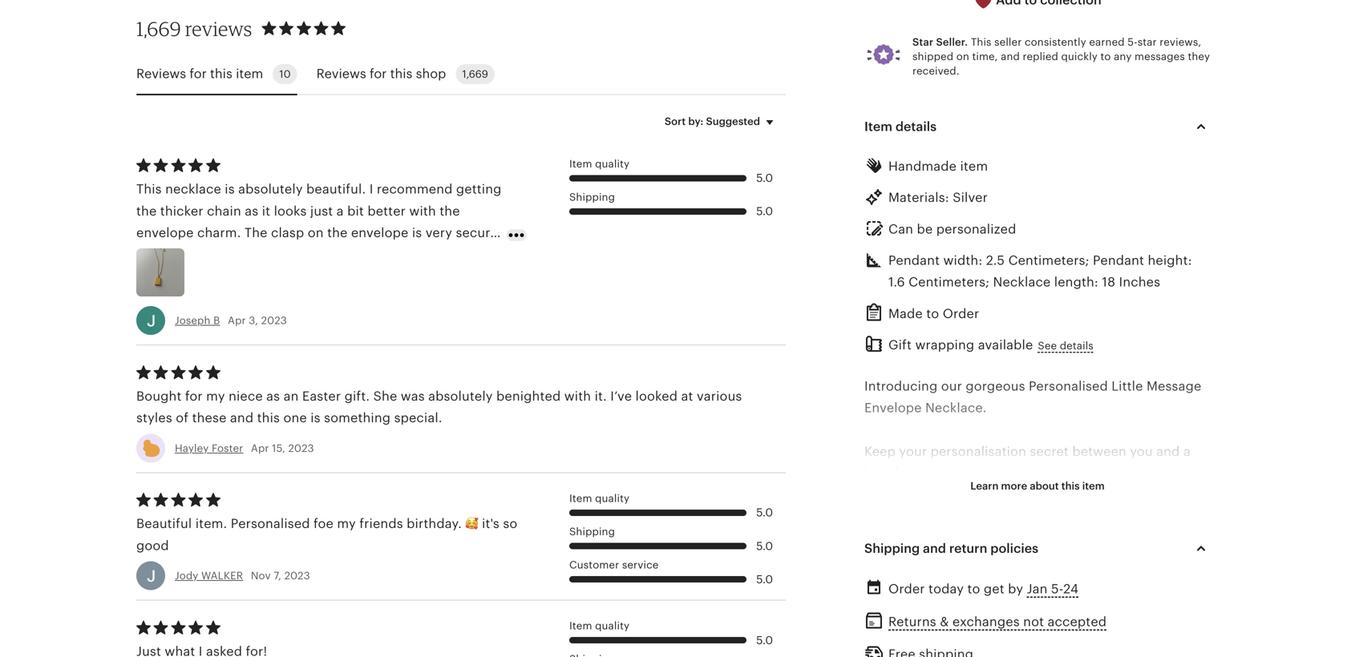 Task type: locate. For each thing, give the bounding box(es) containing it.
1 reviews from the left
[[136, 67, 186, 81]]

various
[[697, 389, 742, 404]]

about inside dropdown button
[[1030, 480, 1059, 492]]

0 horizontal spatial silver
[[953, 191, 988, 205]]

on
[[957, 51, 970, 63], [308, 226, 324, 240]]

envelope
[[865, 401, 922, 415]]

necklace
[[165, 182, 221, 197]]

0 horizontal spatial your
[[899, 445, 927, 459]]

handmade
[[889, 159, 957, 174]]

you down great
[[997, 619, 1019, 634]]

foster
[[212, 443, 243, 455]]

this inside bought for my niece as an easter gift. she was absolutely benighted with it. i've looked at various styles of these and this one is something special.
[[257, 411, 280, 426]]

can
[[889, 222, 914, 236]]

0 vertical spatial item
[[236, 67, 263, 81]]

0 horizontal spatial envelope
[[136, 226, 194, 240]]

1 vertical spatial quality
[[595, 493, 630, 505]]

is right one
[[311, 411, 321, 426]]

will
[[1036, 510, 1057, 525]]

for left "shop"
[[370, 67, 387, 81]]

about right more
[[1030, 480, 1059, 492]]

0 horizontal spatial messages
[[891, 597, 953, 612]]

this inside 'this necklace is absolutely beautiful. i recommend getting the thicker chain as it looks just a bit better with the envelope charm. the clasp on the envelope is very secure and you never have to worry about the message falling out'
[[136, 182, 162, 197]]

1 horizontal spatial this
[[971, 36, 992, 48]]

absolutely inside 'this necklace is absolutely beautiful. i recommend getting the thicker chain as it looks just a bit better with the envelope charm. the clasp on the envelope is very secure and you never have to worry about the message falling out'
[[238, 182, 303, 197]]

1 horizontal spatial about
[[1030, 480, 1059, 492]]

0 vertical spatial 2023
[[261, 315, 287, 327]]

more
[[1001, 480, 1028, 492]]

a right 'or'
[[973, 597, 980, 612]]

2023 right 3,
[[261, 315, 287, 327]]

1 vertical spatial with
[[564, 389, 591, 404]]

joseph b link
[[175, 315, 220, 327]]

2 horizontal spatial envelope
[[865, 576, 922, 590]]

you inside 'this necklace is absolutely beautiful. i recommend getting the thicker chain as it looks just a bit better with the envelope charm. the clasp on the envelope is very secure and you never have to worry about the message falling out'
[[163, 248, 186, 262]]

0 vertical spatial your
[[899, 445, 927, 459]]

order up 'wrapping'
[[943, 307, 980, 321]]

something
[[324, 411, 391, 426]]

1 horizontal spatial 1,669
[[462, 68, 488, 80]]

1 horizontal spatial silver
[[1126, 532, 1161, 546]]

item down between
[[1083, 480, 1105, 492]]

3 item quality from the top
[[569, 621, 630, 633]]

keep
[[1064, 597, 1095, 612]]

0 horizontal spatial this
[[136, 182, 162, 197]]

this inside dropdown button
[[1062, 480, 1080, 492]]

shipping
[[569, 191, 615, 203], [569, 526, 615, 538], [865, 542, 920, 556]]

necklace.
[[926, 401, 987, 415]]

with inside bought for my niece as an easter gift. she was absolutely benighted with it. i've looked at various styles of these and this one is something special.
[[564, 389, 591, 404]]

to inside 'this necklace is absolutely beautiful. i recommend getting the thicker chain as it looks just a bit better with the envelope charm. the clasp on the envelope is very secure and you never have to worry about the message falling out'
[[261, 248, 274, 262]]

star
[[913, 36, 934, 48]]

and down seller
[[1001, 51, 1020, 63]]

pendant up 18
[[1093, 253, 1145, 268]]

0 horizontal spatial apr
[[228, 315, 246, 327]]

0 vertical spatial 5-
[[1128, 36, 1138, 48]]

reviews
[[185, 17, 252, 40]]

1 item quality from the top
[[569, 158, 630, 170]]

this down the reviews
[[210, 67, 232, 81]]

this
[[971, 36, 992, 48], [136, 182, 162, 197]]

1 vertical spatial on
[[308, 226, 324, 240]]

easter
[[302, 389, 341, 404]]

of
[[176, 411, 189, 426]]

1 horizontal spatial my
[[337, 517, 356, 532]]

item left 10
[[236, 67, 263, 81]]

0 horizontal spatial 5-
[[1052, 582, 1064, 597]]

reviews for this shop
[[316, 67, 446, 81]]

4 5.0 from the top
[[756, 540, 773, 553]]

apr left 15,
[[251, 443, 269, 455]]

1 horizontal spatial messages
[[1135, 51, 1185, 63]]

and down the niece at the bottom left of page
[[230, 411, 254, 426]]

1 vertical spatial details
[[1060, 340, 1094, 352]]

never
[[190, 248, 225, 262]]

on inside this seller consistently earned 5-star reviews, shipped on time, and replied quickly to any messages they received.
[[957, 51, 970, 63]]

0 vertical spatial with
[[409, 204, 436, 218]]

2 reviews from the left
[[316, 67, 366, 81]]

925
[[1046, 532, 1070, 546]]

messages inside our highly skilled jewellers will hand stamp your special chosen words onto a 925 sterling silver sheet that can be tucked away inside our handmade envelope case. perfect for heartfelt proposals, mother's day messages or a great way to keep positive affirmations close to you at all times.
[[891, 597, 953, 612]]

1 vertical spatial shipping
[[569, 526, 615, 538]]

this for on
[[971, 36, 992, 48]]

0 horizontal spatial personalised
[[231, 517, 310, 532]]

the left thicker
[[136, 204, 157, 218]]

your up one.
[[899, 445, 927, 459]]

0 vertical spatial as
[[245, 204, 259, 218]]

this up thicker
[[136, 182, 162, 197]]

and down message
[[1157, 445, 1180, 459]]

centimeters; up necklace at the right top of the page
[[1009, 253, 1090, 268]]

gift.
[[345, 389, 370, 404]]

materials: silver
[[889, 191, 988, 205]]

0 horizontal spatial my
[[206, 389, 225, 404]]

at inside bought for my niece as an easter gift. she was absolutely benighted with it. i've looked at various styles of these and this one is something special.
[[681, 389, 693, 404]]

5- right jan
[[1052, 582, 1064, 597]]

for right the get
[[1010, 576, 1028, 590]]

way
[[1020, 597, 1045, 612]]

0 vertical spatial centimeters;
[[1009, 253, 1090, 268]]

1 vertical spatial absolutely
[[428, 389, 493, 404]]

details inside gift wrapping available see details
[[1060, 340, 1094, 352]]

as inside 'this necklace is absolutely beautiful. i recommend getting the thicker chain as it looks just a bit better with the envelope charm. the clasp on the envelope is very secure and you never have to worry about the message falling out'
[[245, 204, 259, 218]]

0 horizontal spatial our
[[941, 379, 962, 394]]

gift
[[889, 338, 912, 353]]

0 vertical spatial details
[[896, 119, 937, 134]]

1 horizontal spatial absolutely
[[428, 389, 493, 404]]

5- inside this seller consistently earned 5-star reviews, shipped on time, and replied quickly to any messages they received.
[[1128, 36, 1138, 48]]

looked
[[636, 389, 678, 404]]

seller.
[[936, 36, 968, 48]]

1 vertical spatial apr
[[251, 443, 269, 455]]

1 vertical spatial at
[[1023, 619, 1035, 634]]

2 vertical spatial you
[[997, 619, 1019, 634]]

this up 'hand'
[[1062, 480, 1080, 492]]

about right worry
[[317, 248, 353, 262]]

18
[[1102, 275, 1116, 290]]

1 vertical spatial centimeters;
[[909, 275, 990, 290]]

be inside our highly skilled jewellers will hand stamp your special chosen words onto a 925 sterling silver sheet that can be tucked away inside our handmade envelope case. perfect for heartfelt proposals, mother's day messages or a great way to keep positive affirmations close to you at all times.
[[919, 554, 935, 568]]

1 horizontal spatial on
[[957, 51, 970, 63]]

be right can
[[917, 222, 933, 236]]

a inside keep your personalisation secret between you and a loved one.
[[1184, 445, 1191, 459]]

0 vertical spatial you
[[163, 248, 186, 262]]

reviews for reviews for this shop
[[316, 67, 366, 81]]

time,
[[972, 51, 998, 63]]

0 vertical spatial silver
[[953, 191, 988, 205]]

to down earned at the top of the page
[[1101, 51, 1111, 63]]

our down 925
[[1061, 554, 1082, 568]]

loved
[[865, 466, 899, 481]]

keep
[[865, 445, 896, 459]]

1 5.0 from the top
[[756, 172, 773, 185]]

as
[[245, 204, 259, 218], [266, 389, 280, 404]]

with down 'recommend'
[[409, 204, 436, 218]]

between
[[1073, 445, 1127, 459]]

to right 'have'
[[261, 248, 274, 262]]

0 horizontal spatial reviews
[[136, 67, 186, 81]]

0 vertical spatial about
[[317, 248, 353, 262]]

reviews for reviews for this item
[[136, 67, 186, 81]]

with inside 'this necklace is absolutely beautiful. i recommend getting the thicker chain as it looks just a bit better with the envelope charm. the clasp on the envelope is very secure and you never have to worry about the message falling out'
[[409, 204, 436, 218]]

0 vertical spatial shipping
[[569, 191, 615, 203]]

all
[[1039, 619, 1053, 634]]

friends
[[360, 517, 403, 532]]

with left it.
[[564, 389, 591, 404]]

a left bit
[[337, 204, 344, 218]]

1 horizontal spatial centimeters;
[[1009, 253, 1090, 268]]

item quality
[[569, 158, 630, 170], [569, 493, 630, 505], [569, 621, 630, 633]]

envelope down better
[[351, 226, 409, 240]]

1 horizontal spatial item
[[960, 159, 988, 174]]

out
[[136, 269, 157, 284]]

0 horizontal spatial as
[[245, 204, 259, 218]]

for inside bought for my niece as an easter gift. she was absolutely benighted with it. i've looked at various styles of these and this one is something special.
[[185, 389, 203, 404]]

1 horizontal spatial apr
[[251, 443, 269, 455]]

and inside this seller consistently earned 5-star reviews, shipped on time, and replied quickly to any messages they received.
[[1001, 51, 1020, 63]]

clasp
[[271, 226, 304, 240]]

introducing
[[865, 379, 938, 394]]

the left the message
[[357, 248, 377, 262]]

1 quality from the top
[[595, 158, 630, 170]]

view details of this review photo by joseph b image
[[136, 249, 184, 297]]

your inside keep your personalisation secret between you and a loved one.
[[899, 445, 927, 459]]

is up chain
[[225, 182, 235, 197]]

this left one
[[257, 411, 280, 426]]

your right stamp
[[1138, 510, 1166, 525]]

messages down star
[[1135, 51, 1185, 63]]

get
[[984, 582, 1005, 597]]

personalised up 7,
[[231, 517, 310, 532]]

this up time, at the right of the page
[[971, 36, 992, 48]]

item up materials: silver
[[960, 159, 988, 174]]

1 horizontal spatial 5-
[[1128, 36, 1138, 48]]

2 horizontal spatial is
[[412, 226, 422, 240]]

a left 925
[[1036, 532, 1043, 546]]

1,669 inside tab list
[[462, 68, 488, 80]]

envelope down the can
[[865, 576, 922, 590]]

to up 'or'
[[968, 582, 981, 597]]

words
[[962, 532, 1000, 546]]

on inside 'this necklace is absolutely beautiful. i recommend getting the thicker chain as it looks just a bit better with the envelope charm. the clasp on the envelope is very secure and you never have to worry about the message falling out'
[[308, 226, 324, 240]]

you inside our highly skilled jewellers will hand stamp your special chosen words onto a 925 sterling silver sheet that can be tucked away inside our handmade envelope case. perfect for heartfelt proposals, mother's day messages or a great way to keep positive affirmations close to you at all times.
[[997, 619, 1019, 634]]

and right the can
[[923, 542, 946, 556]]

tab list containing reviews for this item
[[136, 54, 786, 95]]

for up the of on the bottom left of page
[[185, 389, 203, 404]]

0 vertical spatial 1,669
[[136, 17, 181, 40]]

shipped
[[913, 51, 954, 63]]

at right looked
[[681, 389, 693, 404]]

silver
[[953, 191, 988, 205], [1126, 532, 1161, 546]]

1 horizontal spatial at
[[1023, 619, 1035, 634]]

details inside dropdown button
[[896, 119, 937, 134]]

on down "seller."
[[957, 51, 970, 63]]

to down great
[[980, 619, 993, 634]]

reviews right 10
[[316, 67, 366, 81]]

absolutely up it
[[238, 182, 303, 197]]

be right the can
[[919, 554, 935, 568]]

a down message
[[1184, 445, 1191, 459]]

with
[[409, 204, 436, 218], [564, 389, 591, 404]]

2 horizontal spatial you
[[1130, 445, 1153, 459]]

case.
[[926, 576, 958, 590]]

silver inside our highly skilled jewellers will hand stamp your special chosen words onto a 925 sterling silver sheet that can be tucked away inside our handmade envelope case. perfect for heartfelt proposals, mother's day messages or a great way to keep positive affirmations close to you at all times.
[[1126, 532, 1161, 546]]

about inside 'this necklace is absolutely beautiful. i recommend getting the thicker chain as it looks just a bit better with the envelope charm. the clasp on the envelope is very secure and you never have to worry about the message falling out'
[[317, 248, 353, 262]]

0 vertical spatial is
[[225, 182, 235, 197]]

by:
[[688, 116, 704, 128]]

1 vertical spatial personalised
[[231, 517, 310, 532]]

you left never
[[163, 248, 186, 262]]

5-
[[1128, 36, 1138, 48], [1052, 582, 1064, 597]]

item inside tab list
[[236, 67, 263, 81]]

away
[[985, 554, 1017, 568]]

personalised down see details link
[[1029, 379, 1108, 394]]

0 horizontal spatial absolutely
[[238, 182, 303, 197]]

a
[[337, 204, 344, 218], [1184, 445, 1191, 459], [1036, 532, 1043, 546], [973, 597, 980, 612]]

0 vertical spatial item quality
[[569, 158, 630, 170]]

you
[[163, 248, 186, 262], [1130, 445, 1153, 459], [997, 619, 1019, 634]]

hand
[[1061, 510, 1092, 525]]

envelope down thicker
[[136, 226, 194, 240]]

1 vertical spatial you
[[1130, 445, 1153, 459]]

2 vertical spatial quality
[[595, 621, 630, 633]]

1 horizontal spatial with
[[564, 389, 591, 404]]

as left it
[[245, 204, 259, 218]]

my up 'these'
[[206, 389, 225, 404]]

silver up handmade
[[1126, 532, 1161, 546]]

for inside our highly skilled jewellers will hand stamp your special chosen words onto a 925 sterling silver sheet that can be tucked away inside our handmade envelope case. perfect for heartfelt proposals, mother's day messages or a great way to keep positive affirmations close to you at all times.
[[1010, 576, 1028, 590]]

jan
[[1027, 582, 1048, 597]]

24
[[1064, 582, 1079, 597]]

details right the see
[[1060, 340, 1094, 352]]

6 5.0 from the top
[[756, 635, 773, 647]]

1,669 right "shop"
[[462, 68, 488, 80]]

2 vertical spatial item
[[1083, 480, 1105, 492]]

1 horizontal spatial reviews
[[316, 67, 366, 81]]

1 horizontal spatial your
[[1138, 510, 1166, 525]]

5.0
[[756, 172, 773, 185], [756, 205, 773, 218], [756, 507, 773, 520], [756, 540, 773, 553], [756, 574, 773, 586], [756, 635, 773, 647]]

policies
[[991, 542, 1039, 556]]

inside
[[1020, 554, 1058, 568]]

for for shop
[[370, 67, 387, 81]]

is left the very
[[412, 226, 422, 240]]

hayley foster apr 15, 2023
[[175, 443, 314, 455]]

0 horizontal spatial you
[[163, 248, 186, 262]]

🥰
[[466, 517, 479, 532]]

star
[[1138, 36, 1157, 48]]

1 vertical spatial our
[[1061, 554, 1082, 568]]

1 vertical spatial about
[[1030, 480, 1059, 492]]

0 horizontal spatial 1,669
[[136, 17, 181, 40]]

special.
[[394, 411, 442, 426]]

1 vertical spatial 1,669
[[462, 68, 488, 80]]

on down just
[[308, 226, 324, 240]]

this seller consistently earned 5-star reviews, shipped on time, and replied quickly to any messages they received.
[[913, 36, 1210, 77]]

this left "shop"
[[390, 67, 413, 81]]

necklace
[[993, 275, 1051, 290]]

your
[[899, 445, 927, 459], [1138, 510, 1166, 525]]

0 horizontal spatial at
[[681, 389, 693, 404]]

good
[[136, 539, 169, 553]]

our
[[865, 510, 888, 525]]

as inside bought for my niece as an easter gift. she was absolutely benighted with it. i've looked at various styles of these and this one is something special.
[[266, 389, 280, 404]]

reviews down 1,669 reviews
[[136, 67, 186, 81]]

chosen
[[912, 532, 958, 546]]

1 vertical spatial your
[[1138, 510, 1166, 525]]

0 vertical spatial order
[[943, 307, 980, 321]]

to right "made"
[[927, 307, 939, 321]]

1 horizontal spatial pendant
[[1093, 253, 1145, 268]]

1 horizontal spatial as
[[266, 389, 280, 404]]

apr left 3,
[[228, 315, 246, 327]]

1 vertical spatial my
[[337, 517, 356, 532]]

0 vertical spatial apr
[[228, 315, 246, 327]]

centimeters; down 'width:'
[[909, 275, 990, 290]]

details up handmade
[[896, 119, 937, 134]]

secure
[[456, 226, 498, 240]]

0 horizontal spatial order
[[889, 582, 925, 597]]

jody
[[175, 570, 198, 582]]

1 horizontal spatial is
[[311, 411, 321, 426]]

return
[[950, 542, 988, 556]]

quality
[[595, 158, 630, 170], [595, 493, 630, 505], [595, 621, 630, 633]]

you right between
[[1130, 445, 1153, 459]]

to inside this seller consistently earned 5-star reviews, shipped on time, and replied quickly to any messages they received.
[[1101, 51, 1111, 63]]

0 vertical spatial our
[[941, 379, 962, 394]]

made
[[889, 307, 923, 321]]

b
[[213, 315, 220, 327]]

1 vertical spatial item quality
[[569, 493, 630, 505]]

our up necklace.
[[941, 379, 962, 394]]

apr for 3,
[[228, 315, 246, 327]]

personalised
[[1029, 379, 1108, 394], [231, 517, 310, 532]]

pendant up 1.6
[[889, 253, 940, 268]]

0 horizontal spatial details
[[896, 119, 937, 134]]

is inside bought for my niece as an easter gift. she was absolutely benighted with it. i've looked at various styles of these and this one is something special.
[[311, 411, 321, 426]]

made to order
[[889, 307, 980, 321]]

learn more about this item button
[[959, 472, 1117, 501]]

1 vertical spatial is
[[412, 226, 422, 240]]

1 vertical spatial as
[[266, 389, 280, 404]]

as left an
[[266, 389, 280, 404]]

0 vertical spatial at
[[681, 389, 693, 404]]

1 vertical spatial be
[[919, 554, 935, 568]]

highly
[[892, 510, 930, 525]]

2023 right 15,
[[288, 443, 314, 455]]

messages up returns
[[891, 597, 953, 612]]

personalised inside introducing our gorgeous personalised little message envelope necklace.
[[1029, 379, 1108, 394]]

at left all
[[1023, 619, 1035, 634]]

0 horizontal spatial about
[[317, 248, 353, 262]]

0 horizontal spatial with
[[409, 204, 436, 218]]

benighted
[[496, 389, 561, 404]]

bought
[[136, 389, 182, 404]]

my right foe
[[337, 517, 356, 532]]

5- up any
[[1128, 36, 1138, 48]]

3 quality from the top
[[595, 621, 630, 633]]

0 vertical spatial quality
[[595, 158, 630, 170]]

item inside dropdown button
[[865, 119, 893, 134]]

the down just
[[327, 226, 348, 240]]

tab list
[[136, 54, 786, 95]]

for down 1,669 reviews
[[190, 67, 207, 81]]

2 horizontal spatial item
[[1083, 480, 1105, 492]]

1 horizontal spatial details
[[1060, 340, 1094, 352]]

absolutely up special.
[[428, 389, 493, 404]]

1 horizontal spatial our
[[1061, 554, 1082, 568]]

0 horizontal spatial on
[[308, 226, 324, 240]]

2 vertical spatial 2023
[[284, 570, 310, 582]]

0 vertical spatial this
[[971, 36, 992, 48]]

so
[[503, 517, 518, 532]]

order down the can
[[889, 582, 925, 597]]

2023 right 7,
[[284, 570, 310, 582]]

1,669 left the reviews
[[136, 17, 181, 40]]

this for the
[[136, 182, 162, 197]]

and up out at left
[[136, 248, 160, 262]]

this inside this seller consistently earned 5-star reviews, shipped on time, and replied quickly to any messages they received.
[[971, 36, 992, 48]]

to down heartfelt
[[1048, 597, 1061, 612]]

personalised inside the beautiful item. personalised foe my friends birthday. 🥰 it's so good
[[231, 517, 310, 532]]

1 vertical spatial silver
[[1126, 532, 1161, 546]]

0 horizontal spatial pendant
[[889, 253, 940, 268]]

for for item
[[190, 67, 207, 81]]

envelope inside our highly skilled jewellers will hand stamp your special chosen words onto a 925 sterling silver sheet that can be tucked away inside our handmade envelope case. perfect for heartfelt proposals, mother's day messages or a great way to keep positive affirmations close to you at all times.
[[865, 576, 922, 590]]

silver up 'personalized'
[[953, 191, 988, 205]]



Task type: vqa. For each thing, say whether or not it's contained in the screenshot.
Package to the left
no



Task type: describe. For each thing, give the bounding box(es) containing it.
1 horizontal spatial envelope
[[351, 226, 409, 240]]

i've
[[611, 389, 632, 404]]

pendant width: 2.5 centimeters; pendant height: 1.6 centimeters; necklace length: 18 inches
[[889, 253, 1192, 290]]

stamp
[[1096, 510, 1135, 525]]

joseph b apr 3, 2023
[[175, 315, 287, 327]]

1,669 reviews
[[136, 17, 252, 40]]

recommend
[[377, 182, 453, 197]]

gorgeous
[[966, 379, 1026, 394]]

sort by: suggested button
[[653, 105, 792, 139]]

item.
[[195, 517, 227, 532]]

jody walker nov 7, 2023
[[175, 570, 310, 582]]

reviews for this item
[[136, 67, 263, 81]]

and inside 'this necklace is absolutely beautiful. i recommend getting the thicker chain as it looks just a bit better with the envelope charm. the clasp on the envelope is very secure and you never have to worry about the message falling out'
[[136, 248, 160, 262]]

replied
[[1023, 51, 1059, 63]]

1 vertical spatial 5-
[[1052, 582, 1064, 597]]

better
[[368, 204, 406, 218]]

apr for 15,
[[251, 443, 269, 455]]

and inside bought for my niece as an easter gift. she was absolutely benighted with it. i've looked at various styles of these and this one is something special.
[[230, 411, 254, 426]]

1,669 for 1,669 reviews
[[136, 17, 181, 40]]

any
[[1114, 51, 1132, 63]]

the
[[245, 226, 268, 240]]

and inside dropdown button
[[923, 542, 946, 556]]

birthday.
[[407, 517, 462, 532]]

see details link
[[1038, 339, 1094, 354]]

quickly
[[1062, 51, 1098, 63]]

these
[[192, 411, 227, 426]]

messages inside this seller consistently earned 5-star reviews, shipped on time, and replied quickly to any messages they received.
[[1135, 51, 1185, 63]]

one
[[283, 411, 307, 426]]

that
[[865, 554, 890, 568]]

the up the very
[[440, 204, 460, 218]]

sort
[[665, 116, 686, 128]]

for for niece
[[185, 389, 203, 404]]

can be personalized
[[889, 222, 1017, 236]]

message
[[381, 248, 436, 262]]

not
[[1024, 615, 1044, 630]]

item details button
[[850, 107, 1226, 146]]

looks
[[274, 204, 307, 218]]

length:
[[1055, 275, 1099, 290]]

my inside bought for my niece as an easter gift. she was absolutely benighted with it. i've looked at various styles of these and this one is something special.
[[206, 389, 225, 404]]

height:
[[1148, 253, 1192, 268]]

earned
[[1089, 36, 1125, 48]]

sort by: suggested
[[665, 116, 760, 128]]

a inside 'this necklace is absolutely beautiful. i recommend getting the thicker chain as it looks just a bit better with the envelope charm. the clasp on the envelope is very secure and you never have to worry about the message falling out'
[[337, 204, 344, 218]]

&
[[940, 615, 949, 630]]

our inside our highly skilled jewellers will hand stamp your special chosen words onto a 925 sterling silver sheet that can be tucked away inside our handmade envelope case. perfect for heartfelt proposals, mother's day messages or a great way to keep positive affirmations close to you at all times.
[[1061, 554, 1082, 568]]

1 vertical spatial order
[[889, 582, 925, 597]]

message
[[1147, 379, 1202, 394]]

shipping inside dropdown button
[[865, 542, 920, 556]]

tucked
[[939, 554, 982, 568]]

great
[[984, 597, 1017, 612]]

beautiful
[[136, 517, 192, 532]]

0 vertical spatial be
[[917, 222, 933, 236]]

star seller.
[[913, 36, 968, 48]]

returns & exchanges not accepted button
[[889, 611, 1107, 634]]

foe
[[314, 517, 334, 532]]

positive
[[1098, 597, 1147, 612]]

2 5.0 from the top
[[756, 205, 773, 218]]

2.5
[[986, 253, 1005, 268]]

you inside keep your personalisation secret between you and a loved one.
[[1130, 445, 1153, 459]]

and inside keep your personalisation secret between you and a loved one.
[[1157, 445, 1180, 459]]

or
[[956, 597, 969, 612]]

handmade item
[[889, 159, 988, 174]]

shipping and return policies button
[[850, 530, 1226, 568]]

1 vertical spatial item
[[960, 159, 988, 174]]

item inside dropdown button
[[1083, 480, 1105, 492]]

thicker
[[160, 204, 204, 218]]

2 pendant from the left
[[1093, 253, 1145, 268]]

learn more about this item
[[971, 480, 1105, 492]]

0 horizontal spatial centimeters;
[[909, 275, 990, 290]]

it's
[[482, 517, 500, 532]]

beautiful item. personalised foe my friends birthday. 🥰 it's so good
[[136, 517, 518, 553]]

1 pendant from the left
[[889, 253, 940, 268]]

suggested
[[706, 116, 760, 128]]

your inside our highly skilled jewellers will hand stamp your special chosen words onto a 925 sterling silver sheet that can be tucked away inside our handmade envelope case. perfect for heartfelt proposals, mother's day messages or a great way to keep positive affirmations close to you at all times.
[[1138, 510, 1166, 525]]

affirmations
[[865, 619, 940, 634]]

was
[[401, 389, 425, 404]]

returns
[[889, 615, 937, 630]]

customer
[[569, 560, 619, 572]]

have
[[228, 248, 258, 262]]

2023 for niece
[[288, 443, 314, 455]]

styles
[[136, 411, 172, 426]]

our highly skilled jewellers will hand stamp your special chosen words onto a 925 sterling silver sheet that can be tucked away inside our handmade envelope case. perfect for heartfelt proposals, mother's day messages or a great way to keep positive affirmations close to you at all times.
[[865, 510, 1211, 634]]

consistently
[[1025, 36, 1087, 48]]

3 5.0 from the top
[[756, 507, 773, 520]]

day
[[865, 597, 887, 612]]

i
[[370, 182, 373, 197]]

1.6
[[889, 275, 905, 290]]

5 5.0 from the top
[[756, 574, 773, 586]]

skilled
[[934, 510, 974, 525]]

2 item quality from the top
[[569, 493, 630, 505]]

item details
[[865, 119, 937, 134]]

shipping and return policies
[[865, 542, 1039, 556]]

materials:
[[889, 191, 950, 205]]

wrapping
[[916, 338, 975, 353]]

nov
[[251, 570, 271, 582]]

it.
[[595, 389, 607, 404]]

at inside our highly skilled jewellers will hand stamp your special chosen words onto a 925 sterling silver sheet that can be tucked away inside our handmade envelope case. perfect for heartfelt proposals, mother's day messages or a great way to keep positive affirmations close to you at all times.
[[1023, 619, 1035, 634]]

absolutely inside bought for my niece as an easter gift. she was absolutely benighted with it. i've looked at various styles of these and this one is something special.
[[428, 389, 493, 404]]

returns & exchanges not accepted
[[889, 615, 1107, 630]]

2 quality from the top
[[595, 493, 630, 505]]

secret
[[1030, 445, 1069, 459]]

our inside introducing our gorgeous personalised little message envelope necklace.
[[941, 379, 962, 394]]

exchanges
[[953, 615, 1020, 630]]

just
[[310, 204, 333, 218]]

hayley
[[175, 443, 209, 455]]

joseph
[[175, 315, 211, 327]]

1,669 for 1,669
[[462, 68, 488, 80]]

it
[[262, 204, 270, 218]]

2023 for foe
[[284, 570, 310, 582]]

beautiful.
[[306, 182, 366, 197]]

1 horizontal spatial order
[[943, 307, 980, 321]]

falling
[[440, 248, 479, 262]]

my inside the beautiful item. personalised foe my friends birthday. 🥰 it's so good
[[337, 517, 356, 532]]

available
[[978, 338, 1033, 353]]

0 horizontal spatial is
[[225, 182, 235, 197]]

width:
[[944, 253, 983, 268]]

sterling
[[1073, 532, 1123, 546]]



